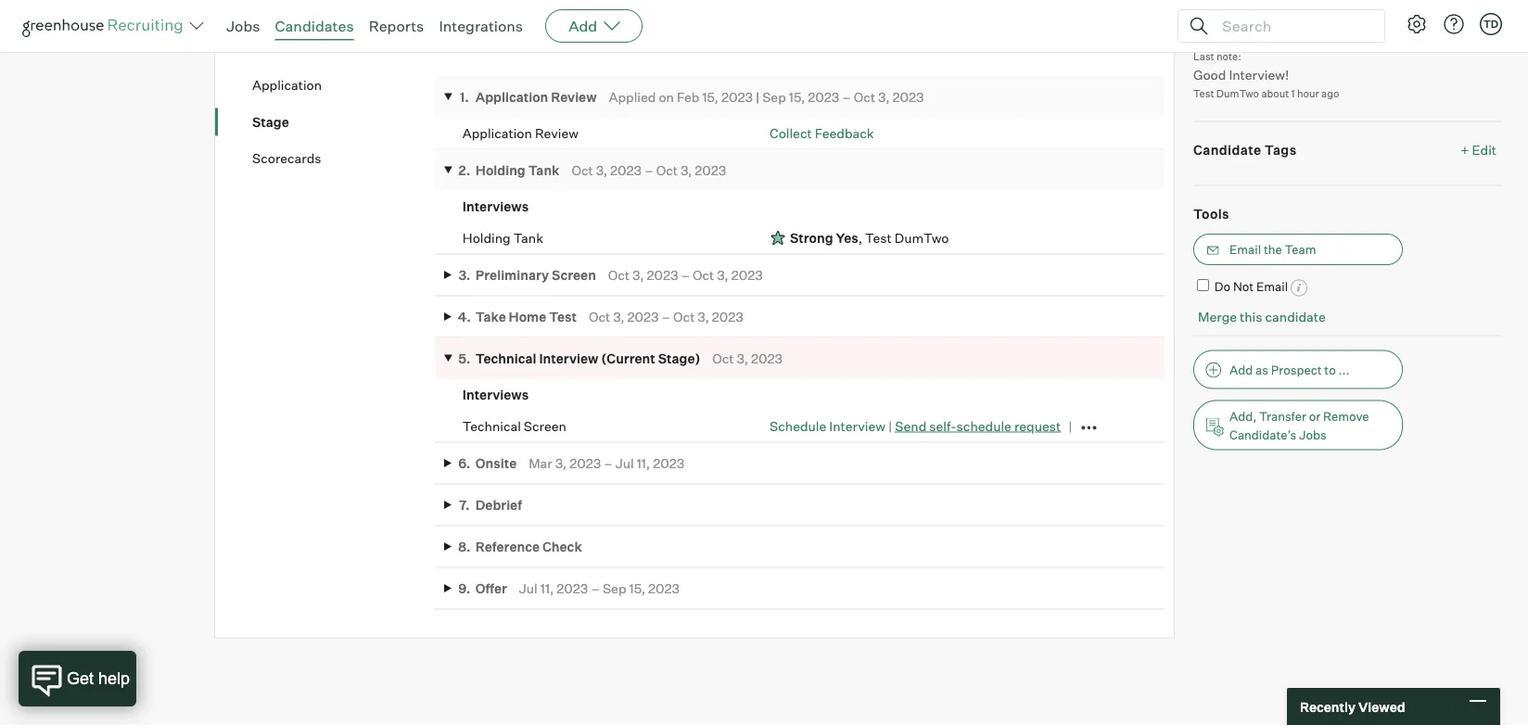 Task type: locate. For each thing, give the bounding box(es) containing it.
1 vertical spatial jobs
[[1299, 427, 1327, 442]]

2 interviews from the top
[[463, 387, 529, 403]]

jul right mar
[[615, 455, 634, 471]]

tank down application review
[[528, 162, 560, 178]]

1 horizontal spatial +
[[1461, 141, 1469, 157]]

1 vertical spatial 11,
[[540, 580, 554, 596]]

test down good
[[1193, 87, 1214, 100]]

1 vertical spatial as
[[1256, 362, 1268, 377]]

1 horizontal spatial prospect
[[1271, 362, 1322, 377]]

2023
[[721, 89, 753, 105], [808, 89, 840, 105], [893, 89, 924, 105], [610, 162, 642, 178], [695, 162, 726, 178], [647, 267, 678, 283], [731, 267, 763, 283], [627, 308, 659, 325], [712, 308, 743, 325], [751, 350, 783, 367], [569, 455, 601, 471], [653, 455, 685, 471], [557, 580, 588, 596], [648, 580, 680, 596]]

add inside add 'popup button'
[[569, 17, 597, 35]]

not
[[1233, 279, 1254, 294]]

15,
[[702, 89, 719, 105], [789, 89, 805, 105], [629, 580, 645, 596]]

1 horizontal spatial jul
[[615, 455, 634, 471]]

1 horizontal spatial jobs
[[1299, 427, 1327, 442]]

1 vertical spatial email
[[1256, 279, 1288, 294]]

candidates link
[[275, 17, 354, 35]]

remove
[[1323, 409, 1369, 423]]

0 vertical spatial to
[[490, 15, 502, 30]]

interview
[[539, 350, 598, 367], [829, 418, 885, 434]]

to
[[490, 15, 502, 30], [1325, 362, 1336, 377]]

| right feb at the left top of the page
[[756, 89, 760, 105]]

0 horizontal spatial to
[[490, 15, 502, 30]]

0 horizontal spatial |
[[756, 89, 760, 105]]

1 vertical spatial dumtwo
[[895, 230, 949, 246]]

application for application review
[[463, 125, 532, 141]]

1 horizontal spatial ...
[[1339, 362, 1350, 377]]

0 vertical spatial jul
[[615, 455, 634, 471]]

0 horizontal spatial sep
[[603, 580, 626, 596]]

0 vertical spatial +
[[385, 15, 393, 30]]

jobs down or
[[1299, 427, 1327, 442]]

0 vertical spatial prospect
[[437, 15, 488, 30]]

review
[[551, 89, 597, 105], [535, 125, 579, 141]]

0 vertical spatial holding
[[476, 162, 526, 178]]

11,
[[637, 455, 650, 471], [540, 580, 554, 596]]

request
[[1014, 418, 1061, 434]]

oct 3, 2023
[[712, 350, 783, 367]]

1 vertical spatial holding
[[463, 230, 511, 246]]

1 horizontal spatial as
[[1256, 362, 1268, 377]]

application review
[[463, 125, 579, 141]]

yes
[[836, 230, 858, 246]]

add inside add as prospect to ... button
[[1230, 362, 1253, 377]]

application up application review
[[476, 89, 548, 105]]

scorecards
[[252, 150, 321, 166]]

to inside + add as prospect to ... button
[[490, 15, 502, 30]]

technical up onsite
[[463, 418, 521, 434]]

9.
[[458, 580, 470, 596]]

strong yes , test dumtwo
[[790, 230, 949, 246]]

as left integrations link
[[421, 15, 434, 30]]

2 vertical spatial test
[[549, 308, 577, 325]]

3.
[[458, 267, 470, 283]]

as
[[421, 15, 434, 30], [1256, 362, 1268, 377]]

as up add,
[[1256, 362, 1268, 377]]

test
[[1193, 87, 1214, 100], [865, 230, 892, 246], [549, 308, 577, 325]]

holding up 3.
[[463, 230, 511, 246]]

test inside last note: good interview! test dumtwo               about 1 hour               ago
[[1193, 87, 1214, 100]]

on
[[659, 89, 674, 105]]

0 horizontal spatial ...
[[504, 15, 515, 30]]

candidate tags
[[1193, 141, 1297, 157]]

1 horizontal spatial sep
[[762, 89, 786, 105]]

1 horizontal spatial 11,
[[637, 455, 650, 471]]

+ right the unreject
[[385, 15, 393, 30]]

greenhouse recruiting image
[[22, 15, 189, 37]]

2 horizontal spatial test
[[1193, 87, 1214, 100]]

1 vertical spatial interview
[[829, 418, 885, 434]]

application down 1.
[[463, 125, 532, 141]]

or
[[1309, 409, 1321, 423]]

interviews up holding tank
[[463, 198, 529, 214]]

0 horizontal spatial jobs
[[226, 17, 260, 35]]

1 vertical spatial prospect
[[1271, 362, 1322, 377]]

prospect inside button
[[1271, 362, 1322, 377]]

tank up preliminary
[[513, 230, 543, 246]]

7.
[[459, 497, 470, 513]]

self-
[[929, 418, 957, 434]]

jobs
[[226, 17, 260, 35], [1299, 427, 1327, 442]]

+ left edit
[[1461, 141, 1469, 157]]

prospect up transfer
[[1271, 362, 1322, 377]]

test right home
[[549, 308, 577, 325]]

reports link
[[369, 17, 424, 35]]

Do Not Email checkbox
[[1197, 279, 1209, 291]]

technical
[[476, 350, 536, 367], [463, 418, 521, 434]]

1. application review applied on  feb 15, 2023 | sep 15, 2023 – oct 3, 2023
[[460, 89, 924, 105]]

do
[[1215, 279, 1231, 294]]

3,
[[878, 89, 890, 105], [596, 162, 607, 178], [681, 162, 692, 178], [632, 267, 644, 283], [717, 267, 729, 283], [613, 308, 625, 325], [698, 308, 709, 325], [737, 350, 748, 367], [555, 455, 567, 471]]

1 vertical spatial |
[[888, 418, 892, 434]]

review up 2. holding tank oct 3, 2023 – oct 3, 2023
[[535, 125, 579, 141]]

4. take home test oct 3, 2023 – oct 3, 2023
[[458, 308, 743, 325]]

application
[[252, 77, 322, 93], [476, 89, 548, 105], [463, 125, 532, 141]]

dumtwo right ,
[[895, 230, 949, 246]]

take
[[476, 308, 506, 325]]

–
[[842, 89, 851, 105], [645, 162, 653, 178], [681, 267, 690, 283], [662, 308, 670, 325], [604, 455, 613, 471], [591, 580, 600, 596]]

viewed
[[1358, 698, 1405, 715]]

tank
[[528, 162, 560, 178], [513, 230, 543, 246]]

+ inside button
[[385, 15, 393, 30]]

None text field
[[1193, 0, 1501, 39]]

add as prospect to ...
[[1230, 362, 1350, 377]]

0 horizontal spatial as
[[421, 15, 434, 30]]

screen
[[552, 267, 596, 283], [524, 418, 567, 434]]

applied
[[609, 89, 656, 105]]

0 vertical spatial interviews
[[463, 198, 529, 214]]

interview!
[[1229, 66, 1289, 82]]

... up remove
[[1339, 362, 1350, 377]]

oct
[[854, 89, 875, 105], [572, 162, 593, 178], [656, 162, 678, 178], [608, 267, 630, 283], [693, 267, 714, 283], [589, 308, 610, 325], [673, 308, 695, 325], [712, 350, 734, 367]]

technical right 5.
[[476, 350, 536, 367]]

send
[[895, 418, 927, 434]]

0 horizontal spatial dumtwo
[[895, 230, 949, 246]]

0 horizontal spatial add
[[395, 15, 419, 30]]

8.
[[458, 538, 471, 555]]

+
[[385, 15, 393, 30], [1461, 141, 1469, 157]]

jul right offer
[[519, 580, 538, 596]]

| left send
[[888, 418, 892, 434]]

0 horizontal spatial +
[[385, 15, 393, 30]]

email inside 'button'
[[1230, 242, 1261, 257]]

test right ,
[[865, 230, 892, 246]]

stage)
[[658, 350, 700, 367]]

0 vertical spatial test
[[1193, 87, 1214, 100]]

candidate's
[[1230, 427, 1297, 442]]

email left the
[[1230, 242, 1261, 257]]

0 vertical spatial ...
[[504, 15, 515, 30]]

+ add as prospect to ...
[[385, 15, 515, 30]]

1 vertical spatial ...
[[1339, 362, 1350, 377]]

+ edit
[[1461, 141, 1497, 157]]

td button
[[1480, 13, 1502, 35]]

add for add
[[569, 17, 597, 35]]

add for add as prospect to ...
[[1230, 362, 1253, 377]]

strong yes image
[[770, 228, 786, 247]]

strong
[[790, 230, 833, 246]]

8. reference check
[[458, 538, 582, 555]]

0 vertical spatial dumtwo
[[1216, 87, 1259, 100]]

0 vertical spatial interview
[[539, 350, 598, 367]]

0 horizontal spatial jul
[[519, 580, 538, 596]]

jobs link
[[226, 17, 260, 35]]

... inside add as prospect to ... button
[[1339, 362, 1350, 377]]

technical screen
[[463, 418, 567, 434]]

0 vertical spatial sep
[[762, 89, 786, 105]]

1 vertical spatial +
[[1461, 141, 1469, 157]]

1 vertical spatial interviews
[[463, 387, 529, 403]]

2. holding tank oct 3, 2023 – oct 3, 2023
[[458, 162, 726, 178]]

0 horizontal spatial prospect
[[437, 15, 488, 30]]

0 vertical spatial screen
[[552, 267, 596, 283]]

dumtwo down interview!
[[1216, 87, 1259, 100]]

0 vertical spatial as
[[421, 15, 434, 30]]

screen up mar
[[524, 418, 567, 434]]

application up stage
[[252, 77, 322, 93]]

0 horizontal spatial interview
[[539, 350, 598, 367]]

email right "not"
[[1256, 279, 1288, 294]]

tags
[[1265, 141, 1297, 157]]

schedule interview | send self-schedule request
[[770, 418, 1061, 434]]

jul
[[615, 455, 634, 471], [519, 580, 538, 596]]

interview down 4. take home test oct 3, 2023 – oct 3, 2023
[[539, 350, 598, 367]]

+ add as prospect to ... button
[[365, 7, 535, 38]]

0 vertical spatial jobs
[[226, 17, 260, 35]]

interviews
[[463, 198, 529, 214], [463, 387, 529, 403]]

0 vertical spatial email
[[1230, 242, 1261, 257]]

review left applied
[[551, 89, 597, 105]]

screen up 4. take home test oct 3, 2023 – oct 3, 2023
[[552, 267, 596, 283]]

interview left send
[[829, 418, 885, 434]]

prospect inside button
[[437, 15, 488, 30]]

... left add 'popup button'
[[504, 15, 515, 30]]

0 vertical spatial technical
[[476, 350, 536, 367]]

1 horizontal spatial add
[[569, 17, 597, 35]]

email
[[1230, 242, 1261, 257], [1256, 279, 1288, 294]]

as inside button
[[421, 15, 434, 30]]

1 horizontal spatial test
[[865, 230, 892, 246]]

onsite
[[476, 455, 517, 471]]

1 horizontal spatial to
[[1325, 362, 1336, 377]]

holding
[[476, 162, 526, 178], [463, 230, 511, 246]]

schedule interview link
[[770, 418, 885, 434]]

add, transfer or remove candidate's jobs button
[[1193, 400, 1403, 450]]

1 vertical spatial to
[[1325, 362, 1336, 377]]

interviews up 'technical screen'
[[463, 387, 529, 403]]

0 vertical spatial |
[[756, 89, 760, 105]]

1 vertical spatial test
[[865, 230, 892, 246]]

add inside + add as prospect to ... button
[[395, 15, 419, 30]]

holding right 2.
[[476, 162, 526, 178]]

prospect right reports link
[[437, 15, 488, 30]]

2 horizontal spatial add
[[1230, 362, 1253, 377]]

good
[[1193, 66, 1226, 82]]

jobs left the candidates
[[226, 17, 260, 35]]

0 horizontal spatial test
[[549, 308, 577, 325]]

... inside + add as prospect to ... button
[[504, 15, 515, 30]]

0 vertical spatial review
[[551, 89, 597, 105]]

1 horizontal spatial dumtwo
[[1216, 87, 1259, 100]]



Task type: vqa. For each thing, say whether or not it's contained in the screenshot.


Task type: describe. For each thing, give the bounding box(es) containing it.
dumtwo inside last note: good interview! test dumtwo               about 1 hour               ago
[[1216, 87, 1259, 100]]

merge this candidate
[[1198, 308, 1326, 325]]

2.
[[458, 162, 470, 178]]

configure image
[[1406, 13, 1428, 35]]

holding tank
[[463, 230, 543, 246]]

add button
[[545, 9, 643, 43]]

1 horizontal spatial |
[[888, 418, 892, 434]]

mar
[[529, 455, 552, 471]]

reference
[[476, 538, 540, 555]]

recently viewed
[[1300, 698, 1405, 715]]

debrief
[[476, 497, 522, 513]]

this
[[1240, 308, 1262, 325]]

5. technical interview (current stage)
[[458, 350, 700, 367]]

1 vertical spatial tank
[[513, 230, 543, 246]]

preliminary
[[476, 267, 549, 283]]

2 horizontal spatial 15,
[[789, 89, 805, 105]]

1 vertical spatial jul
[[519, 580, 538, 596]]

schedule
[[957, 418, 1012, 434]]

home
[[509, 308, 546, 325]]

candidates
[[275, 17, 354, 35]]

collect
[[770, 125, 812, 141]]

collect feedback link
[[770, 125, 874, 141]]

last note: good interview! test dumtwo               about 1 hour               ago
[[1193, 50, 1339, 100]]

add,
[[1230, 409, 1257, 423]]

offer
[[476, 580, 507, 596]]

,
[[858, 230, 862, 246]]

edit
[[1472, 141, 1497, 157]]

0 vertical spatial tank
[[528, 162, 560, 178]]

hour
[[1297, 87, 1319, 100]]

the
[[1264, 242, 1282, 257]]

candidate
[[1265, 308, 1326, 325]]

check
[[542, 538, 582, 555]]

send self-schedule request link
[[895, 418, 1061, 434]]

add, transfer or remove candidate's jobs
[[1230, 409, 1369, 442]]

integrations link
[[439, 17, 523, 35]]

feedback
[[815, 125, 874, 141]]

1 vertical spatial technical
[[463, 418, 521, 434]]

ago
[[1322, 87, 1339, 100]]

stage
[[252, 113, 289, 130]]

add as prospect to ... button
[[1193, 350, 1403, 389]]

team
[[1285, 242, 1316, 257]]

feb
[[677, 89, 700, 105]]

9. offer jul 11, 2023 – sep 15, 2023
[[458, 580, 680, 596]]

+ edit link
[[1456, 137, 1501, 162]]

email the team button
[[1193, 233, 1403, 265]]

last
[[1193, 50, 1214, 62]]

unreject button
[[252, 7, 358, 38]]

email the team
[[1230, 242, 1316, 257]]

test for strong yes , test dumtwo
[[865, 230, 892, 246]]

(current
[[601, 350, 655, 367]]

+ for + edit
[[1461, 141, 1469, 157]]

1 horizontal spatial interview
[[829, 418, 885, 434]]

candidate
[[1193, 141, 1262, 157]]

application for application
[[252, 77, 322, 93]]

1
[[1291, 87, 1295, 100]]

reports
[[369, 17, 424, 35]]

about
[[1262, 87, 1289, 100]]

6.
[[458, 455, 470, 471]]

4.
[[458, 308, 471, 325]]

jobs inside add, transfer or remove candidate's jobs
[[1299, 427, 1327, 442]]

tools
[[1193, 205, 1230, 221]]

to inside add as prospect to ... button
[[1325, 362, 1336, 377]]

as inside button
[[1256, 362, 1268, 377]]

test for 4. take home test oct 3, 2023 – oct 3, 2023
[[549, 308, 577, 325]]

0 vertical spatial 11,
[[637, 455, 650, 471]]

1 horizontal spatial 15,
[[702, 89, 719, 105]]

recently
[[1300, 698, 1356, 715]]

0 horizontal spatial 11,
[[540, 580, 554, 596]]

1 vertical spatial screen
[[524, 418, 567, 434]]

transfer
[[1259, 409, 1306, 423]]

do not email
[[1215, 279, 1288, 294]]

td
[[1484, 18, 1499, 30]]

7. debrief
[[459, 497, 522, 513]]

integrations
[[439, 17, 523, 35]]

schedule
[[770, 418, 826, 434]]

stage link
[[252, 112, 435, 131]]

scorecards link
[[252, 149, 435, 167]]

Search text field
[[1218, 13, 1368, 39]]

merge this candidate link
[[1198, 308, 1326, 325]]

application link
[[252, 76, 435, 94]]

td button
[[1476, 9, 1506, 39]]

1 vertical spatial sep
[[603, 580, 626, 596]]

5.
[[458, 350, 470, 367]]

1 interviews from the top
[[463, 198, 529, 214]]

1.
[[460, 89, 469, 105]]

+ for + add as prospect to ...
[[385, 15, 393, 30]]

0 horizontal spatial 15,
[[629, 580, 645, 596]]

note:
[[1217, 50, 1241, 62]]

unreject
[[290, 15, 339, 30]]

1 vertical spatial review
[[535, 125, 579, 141]]



